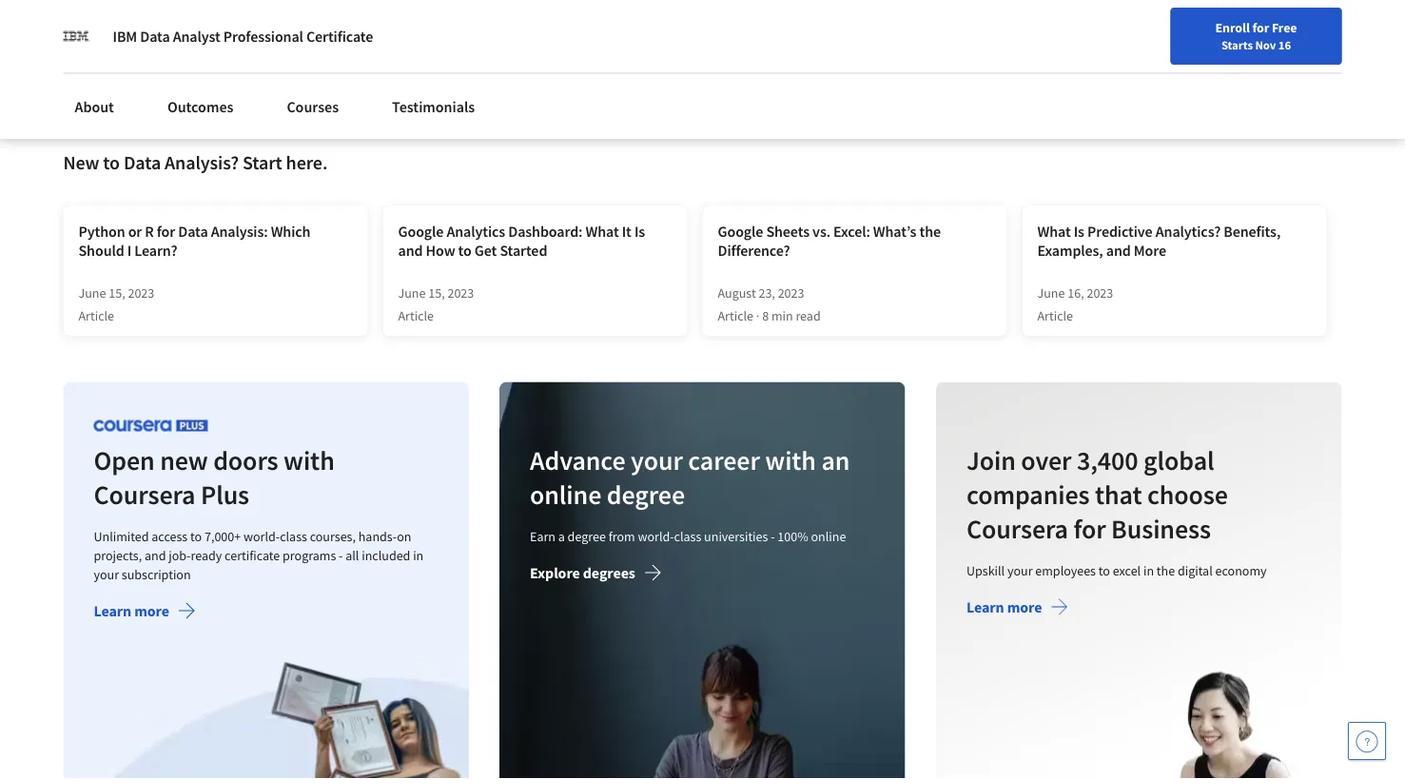 Task type: locate. For each thing, give the bounding box(es) containing it.
degree up from
[[607, 478, 685, 511]]

world- inside unlimited access to 7,000+ world-class courses, hands-on projects, and job-ready certificate programs - all included in your subscription
[[244, 528, 280, 545]]

your left career
[[631, 443, 683, 477]]

the left digital
[[1157, 562, 1175, 579]]

0 vertical spatial for
[[1253, 19, 1270, 36]]

7,000+
[[205, 528, 241, 545]]

and
[[398, 241, 423, 260], [1107, 241, 1131, 260], [145, 547, 166, 564]]

learn more down "upskill"
[[967, 598, 1042, 617]]

google sheets vs. excel: what's the difference?
[[718, 222, 941, 260]]

projects,
[[94, 547, 142, 564]]

your inside advance your career with an online degree
[[631, 443, 683, 477]]

ibm image
[[63, 23, 90, 49]]

2023 inside june 16, 2023 article
[[1087, 284, 1114, 301]]

article inside june 16, 2023 article
[[1038, 307, 1074, 324]]

included
[[362, 547, 411, 564]]

2 horizontal spatial june
[[1038, 284, 1065, 301]]

0 horizontal spatial -
[[339, 547, 343, 564]]

degree
[[607, 478, 685, 511], [568, 528, 606, 545]]

1 june from the left
[[79, 284, 106, 301]]

more down subscription
[[134, 601, 169, 620]]

0 horizontal spatial in
[[413, 547, 424, 564]]

0 vertical spatial coursera
[[94, 478, 196, 511]]

0 horizontal spatial for
[[157, 222, 175, 241]]

class left universities
[[675, 528, 702, 545]]

2 with from the left
[[766, 443, 817, 477]]

ibm data analyst professional certificate
[[113, 27, 373, 46]]

learn down "upskill"
[[967, 598, 1004, 617]]

business
[[1112, 512, 1211, 545]]

june 16, 2023 article
[[1038, 284, 1114, 324]]

2023 right 23,
[[778, 284, 805, 301]]

article for google analytics dashboard: what it is and how to get started
[[398, 307, 434, 324]]

1 horizontal spatial june
[[398, 284, 426, 301]]

economy
[[1216, 562, 1267, 579]]

to up the ready on the left of the page
[[190, 528, 202, 545]]

with left an
[[766, 443, 817, 477]]

professional
[[223, 27, 303, 46]]

in right included
[[413, 547, 424, 564]]

1 horizontal spatial the
[[1157, 562, 1175, 579]]

what is predictive analytics? benefits, examples, and more
[[1038, 222, 1281, 260]]

2 june from the left
[[398, 284, 426, 301]]

learn more link
[[967, 598, 1069, 621], [94, 601, 196, 625]]

to inside unlimited access to 7,000+ world-class courses, hands-on projects, and job-ready certificate programs - all included in your subscription
[[190, 528, 202, 545]]

a
[[559, 528, 565, 545]]

your down projects,
[[94, 566, 119, 583]]

0 horizontal spatial 15,
[[109, 284, 125, 301]]

to down about
[[103, 150, 120, 174]]

what
[[586, 222, 619, 241], [1038, 222, 1071, 241]]

0 horizontal spatial with
[[284, 443, 335, 477]]

and inside google analytics dashboard: what it is and how to get started
[[398, 241, 423, 260]]

june for what is predictive analytics? benefits, examples, and more
[[1038, 284, 1065, 301]]

starts
[[1222, 37, 1253, 52]]

2023 down how
[[448, 284, 474, 301]]

your inside the find your new career link
[[905, 60, 930, 77]]

is right it
[[635, 222, 645, 241]]

job-
[[169, 547, 191, 564]]

show notifications image
[[1149, 62, 1172, 85]]

0 horizontal spatial june 15, 2023 article
[[79, 284, 154, 324]]

article for what is predictive analytics? benefits, examples, and more
[[1038, 307, 1074, 324]]

1 horizontal spatial online
[[812, 528, 847, 545]]

google inside google analytics dashboard: what it is and how to get started
[[398, 222, 444, 241]]

choose
[[1148, 478, 1228, 511]]

new down about
[[63, 150, 99, 174]]

- left 100%
[[771, 528, 775, 545]]

june for python or r for data analysis: which should i learn?
[[79, 284, 106, 301]]

new left career
[[933, 60, 957, 77]]

your right "upskill"
[[1008, 562, 1033, 579]]

0 horizontal spatial google
[[398, 222, 444, 241]]

learn more
[[967, 598, 1042, 617], [94, 601, 169, 620]]

slides element
[[98, 82, 1308, 101]]

0 horizontal spatial the
[[920, 222, 941, 241]]

1 horizontal spatial coursera
[[967, 512, 1069, 545]]

1 horizontal spatial new
[[933, 60, 957, 77]]

1 vertical spatial degree
[[568, 528, 606, 545]]

what inside 'what is predictive analytics? benefits, examples, and more'
[[1038, 222, 1071, 241]]

1 world- from the left
[[244, 528, 280, 545]]

3 june from the left
[[1038, 284, 1065, 301]]

1 horizontal spatial is
[[1074, 222, 1085, 241]]

difference?
[[718, 241, 790, 260]]

degree right a
[[568, 528, 606, 545]]

2 class from the left
[[675, 528, 702, 545]]

1 horizontal spatial with
[[766, 443, 817, 477]]

for down that
[[1074, 512, 1106, 545]]

1 vertical spatial new
[[63, 150, 99, 174]]

0 horizontal spatial online
[[530, 478, 602, 511]]

learn more link down subscription
[[94, 601, 196, 625]]

1 with from the left
[[284, 443, 335, 477]]

career
[[960, 60, 997, 77]]

0 horizontal spatial june
[[79, 284, 106, 301]]

0 horizontal spatial world-
[[244, 528, 280, 545]]

to left the "excel"
[[1099, 562, 1110, 579]]

article down how
[[398, 307, 434, 324]]

world- up certificate
[[244, 528, 280, 545]]

access
[[152, 528, 188, 545]]

1 horizontal spatial for
[[1074, 512, 1106, 545]]

your
[[905, 60, 930, 77], [631, 443, 683, 477], [1008, 562, 1033, 579], [94, 566, 119, 583]]

0 horizontal spatial learn more
[[94, 601, 169, 620]]

earn a degree from world-class universities - 100% online
[[530, 528, 847, 545]]

get
[[475, 241, 497, 260]]

class up programs
[[280, 528, 307, 545]]

- inside unlimited access to 7,000+ world-class courses, hands-on projects, and job-ready certificate programs - all included in your subscription
[[339, 547, 343, 564]]

3 2023 from the left
[[778, 284, 805, 301]]

2023 inside august 23, 2023 article · 8 min read
[[778, 284, 805, 301]]

0 vertical spatial -
[[771, 528, 775, 545]]

0 vertical spatial online
[[530, 478, 602, 511]]

data inside python or r for data analysis: which should i learn?
[[178, 222, 208, 241]]

data left analysis?
[[124, 150, 161, 174]]

more
[[1007, 598, 1042, 617], [134, 601, 169, 620]]

article down "16,"
[[1038, 307, 1074, 324]]

2023 right "16,"
[[1087, 284, 1114, 301]]

1 what from the left
[[586, 222, 619, 241]]

2 vertical spatial data
[[178, 222, 208, 241]]

find your new career link
[[868, 57, 1006, 81]]

0 vertical spatial new
[[933, 60, 957, 77]]

with inside the open new doors with coursera plus
[[284, 443, 335, 477]]

outcomes
[[167, 97, 234, 116]]

your right find
[[905, 60, 930, 77]]

python
[[79, 222, 125, 241]]

2 is from the left
[[1074, 222, 1085, 241]]

google inside google sheets vs. excel: what's the difference?
[[718, 222, 764, 241]]

-
[[771, 528, 775, 545], [339, 547, 343, 564]]

article left ·
[[718, 307, 754, 324]]

4 2023 from the left
[[1087, 284, 1114, 301]]

3 article from the left
[[718, 307, 754, 324]]

predictive
[[1088, 222, 1153, 241]]

with right doors
[[284, 443, 335, 477]]

should
[[79, 241, 124, 260]]

online down advance
[[530, 478, 602, 511]]

0 horizontal spatial and
[[145, 547, 166, 564]]

google left sheets on the top of page
[[718, 222, 764, 241]]

june 15, 2023 article for should
[[79, 284, 154, 324]]

2 horizontal spatial and
[[1107, 241, 1131, 260]]

2 article from the left
[[398, 307, 434, 324]]

article down should
[[79, 307, 114, 324]]

courses,
[[310, 528, 356, 545]]

in
[[413, 547, 424, 564], [1144, 562, 1154, 579]]

for right r
[[157, 222, 175, 241]]

google analytics dashboard: what it is and how to get started
[[398, 222, 645, 260]]

2 2023 from the left
[[448, 284, 474, 301]]

1 vertical spatial data
[[124, 150, 161, 174]]

and for more
[[1107, 241, 1131, 260]]

class
[[280, 528, 307, 545], [675, 528, 702, 545]]

excel
[[1113, 562, 1141, 579]]

r
[[145, 222, 154, 241]]

2023 down i
[[128, 284, 154, 301]]

with for career
[[766, 443, 817, 477]]

0 horizontal spatial class
[[280, 528, 307, 545]]

and up subscription
[[145, 547, 166, 564]]

1 class from the left
[[280, 528, 307, 545]]

0 horizontal spatial new
[[63, 150, 99, 174]]

data right ibm
[[140, 27, 170, 46]]

online
[[530, 478, 602, 511], [812, 528, 847, 545]]

in right the "excel"
[[1144, 562, 1154, 579]]

coursera down companies
[[967, 512, 1069, 545]]

·
[[756, 307, 760, 324]]

analyst
[[173, 27, 221, 46]]

to left get
[[458, 241, 472, 260]]

1 vertical spatial for
[[157, 222, 175, 241]]

enroll
[[1216, 19, 1250, 36]]

doors
[[213, 443, 278, 477]]

15, down how
[[428, 284, 445, 301]]

0 vertical spatial the
[[920, 222, 941, 241]]

1 horizontal spatial world-
[[638, 528, 675, 545]]

june 15, 2023 article
[[79, 284, 154, 324], [398, 284, 474, 324]]

2023
[[128, 284, 154, 301], [448, 284, 474, 301], [778, 284, 805, 301], [1087, 284, 1114, 301]]

what left it
[[586, 222, 619, 241]]

vs.
[[813, 222, 831, 241]]

june 15, 2023 article down i
[[79, 284, 154, 324]]

2 google from the left
[[718, 222, 764, 241]]

15, down should
[[109, 284, 125, 301]]

0 horizontal spatial is
[[635, 222, 645, 241]]

1 vertical spatial coursera
[[967, 512, 1069, 545]]

learn?
[[134, 241, 177, 260]]

learn more down subscription
[[94, 601, 169, 620]]

courses
[[287, 97, 339, 116]]

and left more at the top right
[[1107, 241, 1131, 260]]

what inside google analytics dashboard: what it is and how to get started
[[586, 222, 619, 241]]

digital
[[1178, 562, 1213, 579]]

with
[[284, 443, 335, 477], [766, 443, 817, 477]]

4 article from the left
[[1038, 307, 1074, 324]]

the right what's
[[920, 222, 941, 241]]

start
[[243, 150, 282, 174]]

2 vertical spatial for
[[1074, 512, 1106, 545]]

learn down projects,
[[94, 601, 131, 620]]

0 horizontal spatial what
[[586, 222, 619, 241]]

2 june 15, 2023 article from the left
[[398, 284, 474, 324]]

15, for how
[[428, 284, 445, 301]]

1 article from the left
[[79, 307, 114, 324]]

0 horizontal spatial learn
[[94, 601, 131, 620]]

article inside august 23, 2023 article · 8 min read
[[718, 307, 754, 324]]

june inside june 16, 2023 article
[[1038, 284, 1065, 301]]

google left analytics
[[398, 222, 444, 241]]

online right 100%
[[812, 528, 847, 545]]

1 google from the left
[[398, 222, 444, 241]]

and inside 'what is predictive analytics? benefits, examples, and more'
[[1107, 241, 1131, 260]]

certificate
[[306, 27, 373, 46]]

1 15, from the left
[[109, 284, 125, 301]]

global
[[1144, 443, 1215, 477]]

1 horizontal spatial 15,
[[428, 284, 445, 301]]

2 horizontal spatial for
[[1253, 19, 1270, 36]]

or
[[128, 222, 142, 241]]

enroll for free starts nov 16
[[1216, 19, 1298, 52]]

and left how
[[398, 241, 423, 260]]

23,
[[759, 284, 775, 301]]

unlimited access to 7,000+ world-class courses, hands-on projects, and job-ready certificate programs - all included in your subscription
[[94, 528, 424, 583]]

1 june 15, 2023 article from the left
[[79, 284, 154, 324]]

1 vertical spatial online
[[812, 528, 847, 545]]

0 vertical spatial degree
[[607, 478, 685, 511]]

1 is from the left
[[635, 222, 645, 241]]

is left predictive
[[1074, 222, 1085, 241]]

2 15, from the left
[[428, 284, 445, 301]]

1 horizontal spatial google
[[718, 222, 764, 241]]

- left "all"
[[339, 547, 343, 564]]

1 horizontal spatial class
[[675, 528, 702, 545]]

0 vertical spatial data
[[140, 27, 170, 46]]

world- right from
[[638, 528, 675, 545]]

1 vertical spatial -
[[339, 547, 343, 564]]

what up "16,"
[[1038, 222, 1071, 241]]

coursera image
[[23, 54, 144, 84]]

1 horizontal spatial more
[[1007, 598, 1042, 617]]

learn more link down "upskill"
[[967, 598, 1069, 621]]

1 2023 from the left
[[128, 284, 154, 301]]

banner navigation
[[15, 0, 535, 38]]

your for find
[[905, 60, 930, 77]]

in inside unlimited access to 7,000+ world-class courses, hands-on projects, and job-ready certificate programs - all included in your subscription
[[413, 547, 424, 564]]

to
[[103, 150, 120, 174], [458, 241, 472, 260], [190, 528, 202, 545], [1099, 562, 1110, 579]]

8
[[762, 307, 769, 324]]

explore degrees link
[[530, 563, 662, 587]]

new
[[933, 60, 957, 77], [63, 150, 99, 174]]

2023 for sheets
[[778, 284, 805, 301]]

0 horizontal spatial coursera
[[94, 478, 196, 511]]

article
[[79, 307, 114, 324], [398, 307, 434, 324], [718, 307, 754, 324], [1038, 307, 1074, 324]]

coursera down the open
[[94, 478, 196, 511]]

1 horizontal spatial in
[[1144, 562, 1154, 579]]

1 horizontal spatial what
[[1038, 222, 1071, 241]]

coursera inside the join over 3,400 global companies that choose coursera for business
[[967, 512, 1069, 545]]

with inside advance your career with an online degree
[[766, 443, 817, 477]]

2023 for is
[[1087, 284, 1114, 301]]

class inside unlimited access to 7,000+ world-class courses, hands-on projects, and job-ready certificate programs - all included in your subscription
[[280, 528, 307, 545]]

1 horizontal spatial june 15, 2023 article
[[398, 284, 474, 324]]

1 horizontal spatial learn
[[967, 598, 1004, 617]]

1 horizontal spatial learn more
[[967, 598, 1042, 617]]

None search field
[[271, 50, 623, 88]]

2 world- from the left
[[638, 528, 675, 545]]

15,
[[109, 284, 125, 301], [428, 284, 445, 301]]

for up nov
[[1253, 19, 1270, 36]]

ready
[[191, 547, 222, 564]]

1 horizontal spatial and
[[398, 241, 423, 260]]

more down employees
[[1007, 598, 1042, 617]]

june 15, 2023 article down how
[[398, 284, 474, 324]]

all
[[346, 547, 359, 564]]

2 what from the left
[[1038, 222, 1071, 241]]

that
[[1095, 478, 1142, 511]]

data right learn?
[[178, 222, 208, 241]]

analysis:
[[211, 222, 268, 241]]



Task type: vqa. For each thing, say whether or not it's contained in the screenshot.
Take a free course
no



Task type: describe. For each thing, give the bounding box(es) containing it.
your for upskill
[[1008, 562, 1033, 579]]

excel:
[[834, 222, 871, 241]]

what's
[[873, 222, 917, 241]]

1 vertical spatial the
[[1157, 562, 1175, 579]]

an
[[822, 443, 850, 477]]

employees
[[1036, 562, 1096, 579]]

it
[[622, 222, 632, 241]]

google for and
[[398, 222, 444, 241]]

degrees
[[583, 563, 636, 582]]

class for courses,
[[280, 528, 307, 545]]

more
[[1134, 241, 1167, 260]]

programs
[[283, 547, 336, 564]]

explore
[[530, 563, 580, 582]]

subscription
[[122, 566, 191, 583]]

english button
[[1006, 38, 1121, 100]]

courses link
[[275, 86, 350, 128]]

nov
[[1256, 37, 1277, 52]]

advance your career with an online degree
[[530, 443, 850, 511]]

open new doors with coursera plus
[[94, 443, 335, 511]]

which
[[271, 222, 311, 241]]

upskill your employees to excel in the digital economy
[[967, 562, 1267, 579]]

ibm
[[113, 27, 137, 46]]

new
[[160, 443, 208, 477]]

world- for 7,000+
[[244, 528, 280, 545]]

and inside unlimited access to 7,000+ world-class courses, hands-on projects, and job-ready certificate programs - all included in your subscription
[[145, 547, 166, 564]]

help center image
[[1356, 730, 1379, 753]]

coursera inside the open new doors with coursera plus
[[94, 478, 196, 511]]

testimonials
[[392, 97, 475, 116]]

online inside advance your career with an online degree
[[530, 478, 602, 511]]

16,
[[1068, 284, 1085, 301]]

google for difference?
[[718, 222, 764, 241]]

here.
[[286, 150, 328, 174]]

hands-
[[359, 528, 397, 545]]

join
[[967, 443, 1016, 477]]

1 horizontal spatial -
[[771, 528, 775, 545]]

certificate
[[225, 547, 280, 564]]

3,400
[[1077, 443, 1139, 477]]

new to data analysis? start here.
[[63, 150, 328, 174]]

15, for should
[[109, 284, 125, 301]]

analytics
[[447, 222, 505, 241]]

find your new career
[[877, 60, 997, 77]]

read
[[796, 307, 821, 324]]

over
[[1021, 443, 1072, 477]]

universities
[[705, 528, 769, 545]]

0 horizontal spatial more
[[134, 601, 169, 620]]

explore degrees
[[530, 563, 636, 582]]

plus
[[201, 478, 249, 511]]

for inside enroll for free starts nov 16
[[1253, 19, 1270, 36]]

sheets
[[766, 222, 810, 241]]

100%
[[778, 528, 809, 545]]

to inside google analytics dashboard: what it is and how to get started
[[458, 241, 472, 260]]

analysis?
[[165, 150, 239, 174]]

your for advance
[[631, 443, 683, 477]]

about link
[[63, 86, 126, 128]]

unlimited
[[94, 528, 149, 545]]

upskill
[[967, 562, 1005, 579]]

and for how
[[398, 241, 423, 260]]

companies
[[967, 478, 1090, 511]]

english
[[1041, 59, 1087, 79]]

started
[[500, 241, 548, 260]]

june for google analytics dashboard: what it is and how to get started
[[398, 284, 426, 301]]

free
[[1272, 19, 1298, 36]]

2023 for analytics
[[448, 284, 474, 301]]

16
[[1279, 37, 1292, 52]]

august
[[718, 284, 756, 301]]

june 15, 2023 article for how
[[398, 284, 474, 324]]

your inside unlimited access to 7,000+ world-class courses, hands-on projects, and job-ready certificate programs - all included in your subscription
[[94, 566, 119, 583]]

dashboard:
[[508, 222, 583, 241]]

coursera plus image
[[94, 419, 208, 432]]

on
[[397, 528, 412, 545]]

degree inside advance your career with an online degree
[[607, 478, 685, 511]]

career
[[688, 443, 760, 477]]

outcomes link
[[156, 86, 245, 128]]

about
[[75, 97, 114, 116]]

world- for from
[[638, 528, 675, 545]]

for inside python or r for data analysis: which should i learn?
[[157, 222, 175, 241]]

analytics?
[[1156, 222, 1221, 241]]

article for google sheets vs. excel: what's the difference?
[[718, 307, 754, 324]]

join over 3,400 global companies that choose coursera for business
[[967, 443, 1228, 545]]

is inside 'what is predictive analytics? benefits, examples, and more'
[[1074, 222, 1085, 241]]

1 horizontal spatial learn more link
[[967, 598, 1069, 621]]

with for doors
[[284, 443, 335, 477]]

the inside google sheets vs. excel: what's the difference?
[[920, 222, 941, 241]]

for inside the join over 3,400 global companies that choose coursera for business
[[1074, 512, 1106, 545]]

from
[[609, 528, 636, 545]]

2023 for or
[[128, 284, 154, 301]]

benefits,
[[1224, 222, 1281, 241]]

august 23, 2023 article · 8 min read
[[718, 284, 821, 324]]

python or r for data analysis: which should i learn?
[[79, 222, 311, 260]]

i
[[127, 241, 131, 260]]

0 horizontal spatial learn more link
[[94, 601, 196, 625]]

min
[[772, 307, 793, 324]]

examples,
[[1038, 241, 1104, 260]]

find
[[877, 60, 902, 77]]

open
[[94, 443, 155, 477]]

class for universities
[[675, 528, 702, 545]]

is inside google analytics dashboard: what it is and how to get started
[[635, 222, 645, 241]]

article for python or r for data analysis: which should i learn?
[[79, 307, 114, 324]]



